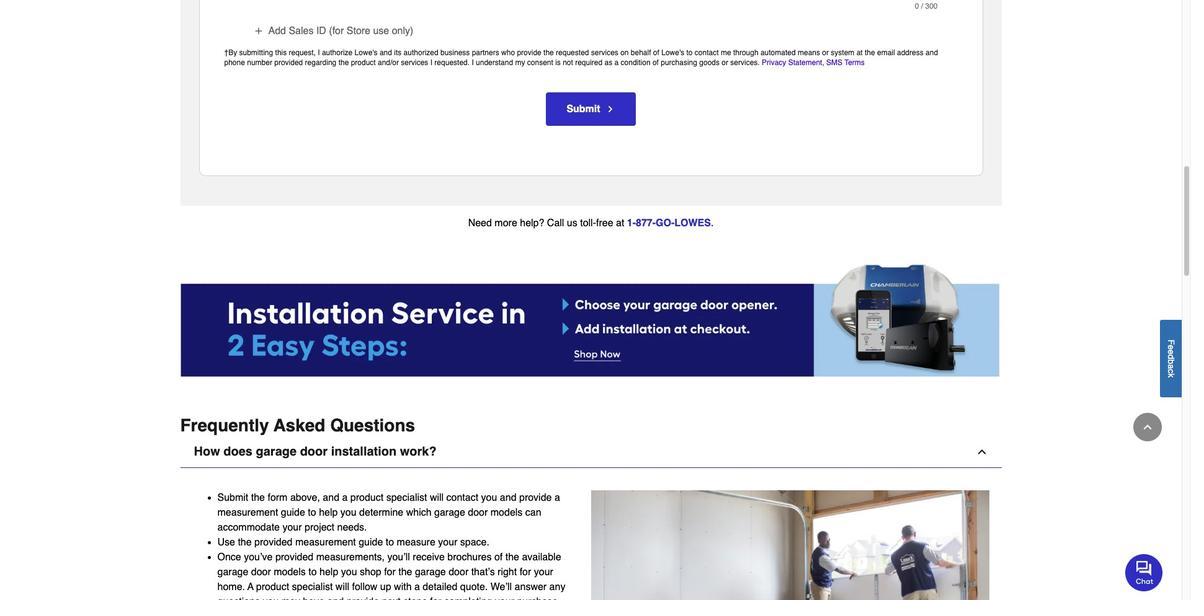Task type: locate. For each thing, give the bounding box(es) containing it.
automated
[[761, 48, 796, 57]]

0 horizontal spatial or
[[722, 58, 729, 67]]

contact up goods
[[695, 48, 719, 57]]

1 vertical spatial contact
[[447, 493, 479, 504]]

and
[[380, 48, 392, 57], [926, 48, 938, 57], [323, 493, 340, 504], [500, 493, 517, 504], [327, 597, 344, 601]]

add sales id (for store use only) button
[[253, 24, 414, 38]]

guide
[[281, 508, 305, 519], [359, 537, 383, 549]]

f e e d b a c k button
[[1161, 320, 1182, 398]]

provide up can
[[519, 493, 552, 504]]

more
[[495, 218, 517, 229]]

1-877-go-lowes link
[[627, 218, 711, 229]]

a up steps
[[415, 582, 420, 593]]

lowe's down the store
[[355, 48, 378, 57]]

a up k
[[1167, 364, 1177, 369]]

follow
[[352, 582, 378, 593]]

of right the behalf on the right top
[[653, 48, 660, 57]]

,
[[823, 58, 825, 67]]

0 horizontal spatial contact
[[447, 493, 479, 504]]

0 vertical spatial measurement
[[218, 508, 278, 519]]

or up ,
[[823, 48, 829, 57]]

garage inside button
[[256, 445, 297, 459]]

of inside submit the form above, and a product specialist will contact you and provide a measurement guide to help you determine which garage door models can accommodate your project needs. use the provided measurement guide to measure your space. once you've provided measurements, you'll receive brochures of the available garage door models to help you shop for the garage door that's right for your home. a product specialist will follow up with a detailed quote. we'll answer any questions you may have and provide next steps for completing your purchase.
[[495, 552, 503, 563]]

services down the authorized on the left
[[401, 58, 428, 67]]

0 horizontal spatial services
[[401, 58, 428, 67]]

1 vertical spatial services
[[401, 58, 428, 67]]

a
[[248, 582, 254, 593]]

garage right which at the left of page
[[434, 508, 465, 519]]

0 vertical spatial at
[[857, 48, 863, 57]]

1 vertical spatial measurement
[[295, 537, 356, 549]]

requested.
[[435, 58, 470, 67]]

0 vertical spatial submit
[[567, 104, 601, 115]]

0 vertical spatial services
[[591, 48, 619, 57]]

1 horizontal spatial submit
[[567, 104, 601, 115]]

0 horizontal spatial guide
[[281, 508, 305, 519]]

once
[[218, 552, 241, 563]]

contact up space.
[[447, 493, 479, 504]]

door down asked
[[300, 445, 328, 459]]

1 vertical spatial or
[[722, 58, 729, 67]]

this
[[275, 48, 287, 57]]

models
[[491, 508, 523, 519], [274, 567, 306, 578]]

0 vertical spatial models
[[491, 508, 523, 519]]

services
[[591, 48, 619, 57], [401, 58, 428, 67]]

a up 'needs.'
[[342, 493, 348, 504]]

1 vertical spatial chevron up image
[[976, 446, 988, 459]]

for up answer
[[520, 567, 531, 578]]

0 vertical spatial specialist
[[386, 493, 427, 504]]

submit left chevron right image
[[567, 104, 601, 115]]

0 vertical spatial contact
[[695, 48, 719, 57]]

at inside "† by submitting this request, i authorize                         lowe's and its authorized business partners who                         provide the requested services on behalf of lowe's                         to contact me through automated means or system at the                         email address and phone number provided regarding the                         product and/or services i requested. i understand my                         consent is not required as a condition of purchasing                         goods or services."
[[857, 48, 863, 57]]

we'll
[[491, 582, 512, 593]]

help
[[319, 508, 338, 519], [320, 567, 338, 578]]

for up up
[[384, 567, 396, 578]]

help up project
[[319, 508, 338, 519]]

submit up the accommodate
[[218, 493, 248, 504]]

will up which at the left of page
[[430, 493, 444, 504]]

1 vertical spatial submit
[[218, 493, 248, 504]]

0 horizontal spatial at
[[616, 218, 625, 229]]

condition
[[621, 58, 651, 67]]

0 horizontal spatial lowe's
[[355, 48, 378, 57]]

2 vertical spatial provide
[[347, 597, 379, 601]]

of right condition
[[653, 58, 659, 67]]

sales
[[289, 25, 314, 36]]

2 e from the top
[[1167, 350, 1177, 355]]

0 vertical spatial or
[[823, 48, 829, 57]]

0 vertical spatial provided
[[274, 58, 303, 67]]

or
[[823, 48, 829, 57], [722, 58, 729, 67]]

submit
[[567, 104, 601, 115], [218, 493, 248, 504]]

1 horizontal spatial measurement
[[295, 537, 356, 549]]

need more help? call us toll-free at 1-877-go-lowes .
[[468, 218, 714, 229]]

or down me on the right of page
[[722, 58, 729, 67]]

authorize
[[322, 48, 353, 57]]

you've
[[244, 552, 273, 563]]

partners
[[472, 48, 499, 57]]

1 horizontal spatial will
[[430, 493, 444, 504]]

0 vertical spatial chevron up image
[[1142, 421, 1154, 434]]

add sales id (for store use only)
[[268, 25, 414, 36]]

up
[[380, 582, 391, 593]]

provided right you've
[[275, 552, 314, 563]]

you up space.
[[481, 493, 497, 504]]

models up may
[[274, 567, 306, 578]]

0 horizontal spatial submit
[[218, 493, 248, 504]]

your
[[283, 523, 302, 534], [438, 537, 458, 549], [534, 567, 554, 578], [495, 597, 515, 601]]

i down the authorized on the left
[[431, 58, 433, 67]]

product up 'determine'
[[351, 493, 384, 504]]

questions
[[330, 416, 415, 436]]

e up b on the right of the page
[[1167, 350, 1177, 355]]

measurements,
[[316, 552, 385, 563]]

1 horizontal spatial guide
[[359, 537, 383, 549]]

guide down 'needs.'
[[359, 537, 383, 549]]

garage down frequently asked questions
[[256, 445, 297, 459]]

0 vertical spatial guide
[[281, 508, 305, 519]]

1 vertical spatial provide
[[519, 493, 552, 504]]

lowe's up purchasing
[[662, 48, 685, 57]]

required
[[575, 58, 603, 67]]

of up right
[[495, 552, 503, 563]]

free
[[596, 218, 614, 229]]

right
[[498, 567, 517, 578]]

me
[[721, 48, 731, 57]]

2 easy steps for installation. choose your garage door opener. add installation at checkout. image
[[180, 256, 1002, 377]]

models left can
[[491, 508, 523, 519]]

1 horizontal spatial models
[[491, 508, 523, 519]]

guide down above,
[[281, 508, 305, 519]]

door inside button
[[300, 445, 328, 459]]

0 vertical spatial provide
[[517, 48, 542, 57]]

scroll to top element
[[1134, 413, 1162, 442]]

for down detailed
[[430, 597, 442, 601]]

0 horizontal spatial measurement
[[218, 508, 278, 519]]

1 vertical spatial product
[[351, 493, 384, 504]]

chevron up image inside scroll to top element
[[1142, 421, 1154, 434]]

i
[[318, 48, 320, 57], [431, 58, 433, 67], [472, 58, 474, 67]]

submit button
[[546, 92, 636, 126]]

request,
[[289, 48, 316, 57]]

measurement up the accommodate
[[218, 508, 278, 519]]

1 horizontal spatial lowe's
[[662, 48, 685, 57]]

requested
[[556, 48, 589, 57]]

the down the accommodate
[[238, 537, 252, 549]]

0 horizontal spatial for
[[384, 567, 396, 578]]

1 vertical spatial specialist
[[292, 582, 333, 593]]

project
[[305, 523, 335, 534]]

provided up you've
[[255, 537, 293, 549]]

you down measurements,
[[341, 567, 357, 578]]

not
[[563, 58, 573, 67]]

is
[[556, 58, 561, 67]]

at left 1-
[[616, 218, 625, 229]]

product up may
[[256, 582, 289, 593]]

measurement down project
[[295, 537, 356, 549]]

help down measurements,
[[320, 567, 338, 578]]

provide down follow
[[347, 597, 379, 601]]

0 horizontal spatial models
[[274, 567, 306, 578]]

e up d at the bottom right
[[1167, 345, 1177, 350]]

provided
[[274, 58, 303, 67], [255, 537, 293, 549], [275, 552, 314, 563]]

f
[[1167, 340, 1177, 345]]

at up terms
[[857, 48, 863, 57]]

1 horizontal spatial at
[[857, 48, 863, 57]]

provided down this
[[274, 58, 303, 67]]

0 vertical spatial of
[[653, 48, 660, 57]]

services up as
[[591, 48, 619, 57]]

specialist up which at the left of page
[[386, 493, 427, 504]]

lowe's
[[355, 48, 378, 57], [662, 48, 685, 57]]

1 vertical spatial will
[[336, 582, 349, 593]]

1 horizontal spatial specialist
[[386, 493, 427, 504]]

space.
[[460, 537, 490, 549]]

2 lowe's from the left
[[662, 48, 685, 57]]

will left follow
[[336, 582, 349, 593]]

you
[[481, 493, 497, 504], [341, 508, 357, 519], [341, 567, 357, 578], [263, 597, 279, 601]]

the down authorize
[[339, 58, 349, 67]]

which
[[406, 508, 432, 519]]

receive
[[413, 552, 445, 563]]

the
[[544, 48, 554, 57], [865, 48, 876, 57], [339, 58, 349, 67], [251, 493, 265, 504], [238, 537, 252, 549], [506, 552, 519, 563], [399, 567, 412, 578]]

quote.
[[460, 582, 488, 593]]

specialist up have
[[292, 582, 333, 593]]

(for
[[329, 25, 344, 36]]

0 / 300
[[915, 2, 938, 11]]

garage up home.
[[218, 567, 248, 578]]

1 vertical spatial provided
[[255, 537, 293, 549]]

a inside "button"
[[1167, 364, 1177, 369]]

how
[[194, 445, 220, 459]]

understand
[[476, 58, 513, 67]]

2 horizontal spatial i
[[472, 58, 474, 67]]

at
[[857, 48, 863, 57], [616, 218, 625, 229]]

a right as
[[615, 58, 619, 67]]

0 vertical spatial product
[[351, 58, 376, 67]]

phone
[[224, 58, 245, 67]]

your up receive
[[438, 537, 458, 549]]

2 vertical spatial of
[[495, 552, 503, 563]]

the up with
[[399, 567, 412, 578]]

submit inside submit the form above, and a product specialist will contact you and provide a measurement guide to help you determine which garage door models can accommodate your project needs. use the provided measurement guide to measure your space. once you've provided measurements, you'll receive brochures of the available garage door models to help you shop for the garage door that's right for your home. a product specialist will follow up with a detailed quote. we'll answer any questions you may have and provide next steps for completing your purchase.
[[218, 493, 248, 504]]

completing
[[444, 597, 492, 601]]

shop
[[360, 567, 382, 578]]

2 vertical spatial provided
[[275, 552, 314, 563]]

1 horizontal spatial contact
[[695, 48, 719, 57]]

i up regarding
[[318, 48, 320, 57]]

1 vertical spatial help
[[320, 567, 338, 578]]

your left project
[[283, 523, 302, 534]]

submit inside button
[[567, 104, 601, 115]]

as
[[605, 58, 613, 67]]

i down partners
[[472, 58, 474, 67]]

.
[[711, 218, 714, 229]]

number
[[247, 58, 272, 67]]

1 horizontal spatial chevron up image
[[1142, 421, 1154, 434]]

provide up my
[[517, 48, 542, 57]]

†
[[224, 48, 229, 57]]

next
[[382, 597, 401, 601]]

chevron up image
[[1142, 421, 1154, 434], [976, 446, 988, 459]]

to up purchasing
[[687, 48, 693, 57]]

† by submitting this request, i authorize                         lowe's and its authorized business partners who                         provide the requested services on behalf of lowe's                         to contact me through automated means or system at the                         email address and phone number provided regarding the                         product and/or services i requested. i understand my                         consent is not required as a condition of purchasing                         goods or services.
[[224, 48, 938, 67]]

0 horizontal spatial chevron up image
[[976, 446, 988, 459]]

services.
[[731, 58, 760, 67]]

product left and/or
[[351, 58, 376, 67]]

e
[[1167, 345, 1177, 350], [1167, 350, 1177, 355]]



Task type: describe. For each thing, give the bounding box(es) containing it.
does
[[224, 445, 253, 459]]

1 horizontal spatial i
[[431, 58, 433, 67]]

to down above,
[[308, 508, 316, 519]]

door down brochures
[[449, 567, 469, 578]]

two men installing a garage door. image
[[591, 491, 990, 601]]

consent
[[527, 58, 554, 67]]

the up consent
[[544, 48, 554, 57]]

can
[[526, 508, 542, 519]]

1 horizontal spatial services
[[591, 48, 619, 57]]

brochures
[[448, 552, 492, 563]]

by
[[229, 48, 237, 57]]

chevron right image
[[606, 104, 615, 114]]

who
[[502, 48, 515, 57]]

system
[[831, 48, 855, 57]]

sms
[[827, 58, 843, 67]]

use
[[218, 537, 235, 549]]

chevron up image inside how does garage door installation work? button
[[976, 446, 988, 459]]

c
[[1167, 369, 1177, 374]]

through
[[734, 48, 759, 57]]

needs.
[[337, 523, 367, 534]]

may
[[282, 597, 300, 601]]

provide inside "† by submitting this request, i authorize                         lowe's and its authorized business partners who                         provide the requested services on behalf of lowe's                         to contact me through automated means or system at the                         email address and phone number provided regarding the                         product and/or services i requested. i understand my                         consent is not required as a condition of purchasing                         goods or services."
[[517, 48, 542, 57]]

asked
[[274, 416, 325, 436]]

means
[[798, 48, 820, 57]]

contact inside "† by submitting this request, i authorize                         lowe's and its authorized business partners who                         provide the requested services on behalf of lowe's                         to contact me through automated means or system at the                         email address and phone number provided regarding the                         product and/or services i requested. i understand my                         consent is not required as a condition of purchasing                         goods or services."
[[695, 48, 719, 57]]

toll-
[[580, 218, 596, 229]]

product inside "† by submitting this request, i authorize                         lowe's and its authorized business partners who                         provide the requested services on behalf of lowe's                         to contact me through automated means or system at the                         email address and phone number provided regarding the                         product and/or services i requested. i understand my                         consent is not required as a condition of purchasing                         goods or services."
[[351, 58, 376, 67]]

privacy statement link
[[762, 58, 823, 67]]

0 vertical spatial help
[[319, 508, 338, 519]]

detailed
[[423, 582, 458, 593]]

f e e d b a c k
[[1167, 340, 1177, 378]]

installation
[[331, 445, 397, 459]]

regarding
[[305, 58, 337, 67]]

purchase.
[[517, 597, 561, 601]]

1 vertical spatial of
[[653, 58, 659, 67]]

a down how does garage door installation work? button
[[555, 493, 560, 504]]

store
[[347, 25, 371, 36]]

statement
[[789, 58, 823, 67]]

1 vertical spatial guide
[[359, 537, 383, 549]]

accommodate
[[218, 523, 280, 534]]

0 horizontal spatial i
[[318, 48, 320, 57]]

to up have
[[309, 567, 317, 578]]

authorized
[[404, 48, 439, 57]]

form
[[268, 493, 288, 504]]

2 vertical spatial product
[[256, 582, 289, 593]]

/
[[922, 2, 924, 11]]

k
[[1167, 374, 1177, 378]]

submit for submit
[[567, 104, 601, 115]]

privacy statement , sms terms
[[762, 58, 865, 67]]

steps
[[404, 597, 427, 601]]

2 horizontal spatial for
[[520, 567, 531, 578]]

behalf
[[631, 48, 651, 57]]

email
[[878, 48, 895, 57]]

chat invite button image
[[1126, 554, 1164, 592]]

door up space.
[[468, 508, 488, 519]]

determine
[[359, 508, 404, 519]]

1 lowe's from the left
[[355, 48, 378, 57]]

frequently
[[180, 416, 269, 436]]

1 e from the top
[[1167, 345, 1177, 350]]

privacy
[[762, 58, 787, 67]]

how does garage door installation work?
[[194, 445, 437, 459]]

call
[[547, 218, 564, 229]]

us
[[567, 218, 578, 229]]

submit the form above, and a product specialist will contact you and provide a measurement guide to help you determine which garage door models can accommodate your project needs. use the provided measurement guide to measure your space. once you've provided measurements, you'll receive brochures of the available garage door models to help you shop for the garage door that's right for your home. a product specialist will follow up with a detailed quote. we'll answer any questions you may have and provide next steps for completing your purchase.
[[218, 493, 566, 601]]

id
[[316, 25, 326, 36]]

0
[[915, 2, 919, 11]]

have
[[303, 597, 325, 601]]

home.
[[218, 582, 245, 593]]

b
[[1167, 360, 1177, 364]]

1 horizontal spatial for
[[430, 597, 442, 601]]

the up right
[[506, 552, 519, 563]]

0 horizontal spatial will
[[336, 582, 349, 593]]

1 horizontal spatial or
[[823, 48, 829, 57]]

questions
[[218, 597, 260, 601]]

1 vertical spatial at
[[616, 218, 625, 229]]

go-
[[656, 218, 675, 229]]

work?
[[400, 445, 437, 459]]

goods
[[700, 58, 720, 67]]

your down the we'll
[[495, 597, 515, 601]]

garage down receive
[[415, 567, 446, 578]]

only)
[[392, 25, 414, 36]]

help?
[[520, 218, 545, 229]]

measure
[[397, 537, 436, 549]]

submit for submit the form above, and a product specialist will contact you and provide a measurement guide to help you determine which garage door models can accommodate your project needs. use the provided measurement guide to measure your space. once you've provided measurements, you'll receive brochures of the available garage door models to help you shop for the garage door that's right for your home. a product specialist will follow up with a detailed quote. we'll answer any questions you may have and provide next steps for completing your purchase.
[[218, 493, 248, 504]]

its
[[394, 48, 402, 57]]

0 vertical spatial will
[[430, 493, 444, 504]]

you up 'needs.'
[[341, 508, 357, 519]]

contact inside submit the form above, and a product specialist will contact you and provide a measurement guide to help you determine which garage door models can accommodate your project needs. use the provided measurement guide to measure your space. once you've provided measurements, you'll receive brochures of the available garage door models to help you shop for the garage door that's right for your home. a product specialist will follow up with a detailed quote. we'll answer any questions you may have and provide next steps for completing your purchase.
[[447, 493, 479, 504]]

provided inside "† by submitting this request, i authorize                         lowe's and its authorized business partners who                         provide the requested services on behalf of lowe's                         to contact me through automated means or system at the                         email address and phone number provided regarding the                         product and/or services i requested. i understand my                         consent is not required as a condition of purchasing                         goods or services."
[[274, 58, 303, 67]]

business
[[441, 48, 470, 57]]

purchasing
[[661, 58, 698, 67]]

877-
[[636, 218, 656, 229]]

your down available
[[534, 567, 554, 578]]

the left form
[[251, 493, 265, 504]]

to up you'll
[[386, 537, 394, 549]]

answer
[[515, 582, 547, 593]]

that's
[[471, 567, 495, 578]]

you'll
[[388, 552, 410, 563]]

you left may
[[263, 597, 279, 601]]

1-
[[627, 218, 636, 229]]

the left email at the top right of page
[[865, 48, 876, 57]]

use
[[373, 25, 389, 36]]

submitting
[[239, 48, 273, 57]]

plus image
[[254, 26, 263, 36]]

how does garage door installation work? button
[[180, 437, 1002, 469]]

door down you've
[[251, 567, 271, 578]]

and/or
[[378, 58, 399, 67]]

lowes
[[675, 218, 711, 229]]

a inside "† by submitting this request, i authorize                         lowe's and its authorized business partners who                         provide the requested services on behalf of lowe's                         to contact me through automated means or system at the                         email address and phone number provided regarding the                         product and/or services i requested. i understand my                         consent is not required as a condition of purchasing                         goods or services."
[[615, 58, 619, 67]]

my
[[515, 58, 525, 67]]

sms terms link
[[827, 58, 865, 67]]

1 vertical spatial models
[[274, 567, 306, 578]]

to inside "† by submitting this request, i authorize                         lowe's and its authorized business partners who                         provide the requested services on behalf of lowe's                         to contact me through automated means or system at the                         email address and phone number provided regarding the                         product and/or services i requested. i understand my                         consent is not required as a condition of purchasing                         goods or services."
[[687, 48, 693, 57]]

0 horizontal spatial specialist
[[292, 582, 333, 593]]

300
[[926, 2, 938, 11]]

above,
[[290, 493, 320, 504]]



Task type: vqa. For each thing, say whether or not it's contained in the screenshot.
bottommost offers
no



